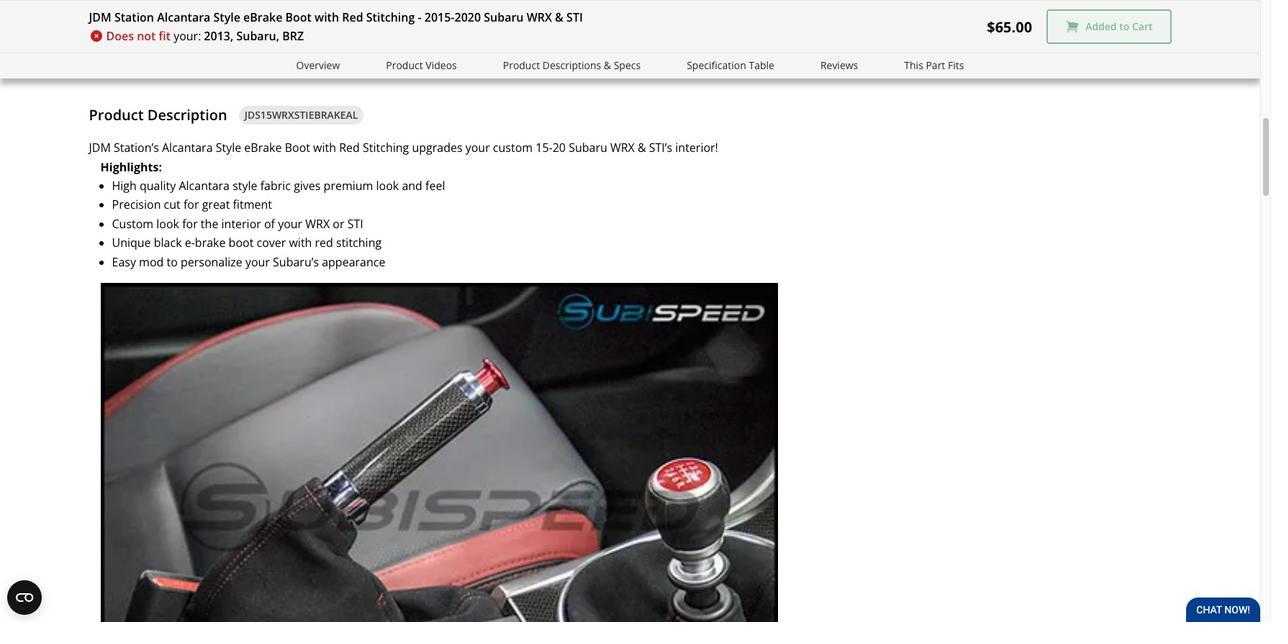 Task type: vqa. For each thing, say whether or not it's contained in the screenshot.
Shop All Products link
no



Task type: describe. For each thing, give the bounding box(es) containing it.
fitment
[[233, 197, 272, 213]]

black
[[154, 235, 182, 251]]

feel
[[426, 178, 445, 194]]

specification table
[[687, 58, 775, 72]]

alcantara for station
[[157, 9, 211, 25]]

e-
[[185, 235, 195, 251]]

jdm station alcantara style ebrake boot with red stitching - 2015-2020 subaru wrx & sti
[[89, 9, 583, 25]]

-
[[418, 9, 422, 25]]

red
[[315, 235, 333, 251]]

1 horizontal spatial your
[[278, 216, 303, 232]]

added to cart button
[[1047, 9, 1172, 44]]

high
[[112, 178, 137, 194]]

overview
[[296, 58, 340, 72]]

product descriptions & specs link
[[503, 58, 641, 74]]

style
[[233, 178, 257, 194]]

sti inside highlights: high quality alcantara style fabric gives premium look and feel precision cut for great fitment custom look for the interior of your wrx or sti unique black e-brake boot cover with red stitching easy mod to personalize your subaru's appearance
[[348, 216, 363, 232]]

reviews
[[821, 58, 859, 72]]

overview link
[[296, 58, 340, 74]]

2015-
[[425, 9, 455, 25]]

$65.00
[[987, 17, 1033, 36]]

quality
[[140, 178, 176, 194]]

with for upgrades
[[313, 140, 336, 156]]

does not fit your: 2013, subaru, brz
[[106, 28, 304, 44]]

stitching
[[336, 235, 382, 251]]

product descriptions & specs
[[503, 58, 641, 72]]

custom
[[493, 140, 533, 156]]

2013,
[[204, 28, 234, 44]]

product for product descriptions & specs
[[503, 58, 540, 72]]

style for station's
[[216, 140, 241, 156]]

boot
[[229, 235, 254, 251]]

subispeed alcantara style e-brake boot image
[[100, 283, 778, 622]]

jdm for jdm station's alcantara style ebrake boot with red stitching upgrades your custom 15-20 subaru wrx & sti's interior!
[[89, 140, 111, 156]]

specification table link
[[687, 58, 775, 74]]

cover
[[257, 235, 286, 251]]

product videos link
[[386, 58, 457, 74]]

0 vertical spatial for
[[184, 197, 199, 213]]

1 horizontal spatial wrx
[[527, 9, 552, 25]]

brake
[[195, 235, 226, 251]]

stitching for -
[[366, 9, 415, 25]]

table
[[749, 58, 775, 72]]

2 vertical spatial your
[[245, 254, 270, 270]]

to inside "button"
[[1120, 20, 1130, 33]]

jdm station's alcantara style ebrake boot with red stitching upgrades your custom 15-20 subaru wrx & sti's interior!
[[89, 140, 718, 156]]

fit
[[159, 28, 171, 44]]

ebrake for station's
[[244, 140, 282, 156]]

does
[[106, 28, 134, 44]]

videos
[[426, 58, 457, 72]]

easy
[[112, 254, 136, 270]]

1 vertical spatial wrx
[[611, 140, 635, 156]]

1 horizontal spatial subaru
[[569, 140, 608, 156]]

appearance
[[322, 254, 386, 270]]

part
[[926, 58, 946, 72]]

product for product videos
[[386, 58, 423, 72]]

product description
[[89, 105, 227, 124]]

premium
[[324, 178, 373, 194]]

descriptions
[[543, 58, 601, 72]]

jdm for jdm station alcantara style ebrake boot with red stitching - 2015-2020 subaru wrx & sti
[[89, 9, 111, 25]]

2 vertical spatial &
[[638, 140, 646, 156]]

red for upgrades
[[339, 140, 360, 156]]

boot for -
[[286, 9, 312, 25]]

custom
[[112, 216, 153, 232]]



Task type: locate. For each thing, give the bounding box(es) containing it.
great
[[202, 197, 230, 213]]

style for station
[[214, 9, 240, 25]]

ebrake for station
[[243, 9, 283, 25]]

0 horizontal spatial wrx
[[305, 216, 330, 232]]

alcantara for station's
[[162, 140, 213, 156]]

ebrake up fabric at the top of the page
[[244, 140, 282, 156]]

0 horizontal spatial subaru
[[484, 9, 524, 25]]

& left sti's
[[638, 140, 646, 156]]

1 vertical spatial boot
[[285, 140, 310, 156]]

with
[[315, 9, 339, 25], [313, 140, 336, 156], [289, 235, 312, 251]]

interior!
[[676, 140, 718, 156]]

1 vertical spatial stitching
[[363, 140, 409, 156]]

&
[[555, 9, 564, 25], [604, 58, 611, 72], [638, 140, 646, 156]]

product videos
[[386, 58, 457, 72]]

0 horizontal spatial your
[[245, 254, 270, 270]]

red for -
[[342, 9, 363, 25]]

2 horizontal spatial &
[[638, 140, 646, 156]]

2 horizontal spatial wrx
[[611, 140, 635, 156]]

to left cart in the right of the page
[[1120, 20, 1130, 33]]

to inside highlights: high quality alcantara style fabric gives premium look and feel precision cut for great fitment custom look for the interior of your wrx or sti unique black e-brake boot cover with red stitching easy mod to personalize your subaru's appearance
[[167, 254, 178, 270]]

0 horizontal spatial look
[[156, 216, 179, 232]]

product left descriptions
[[503, 58, 540, 72]]

not
[[137, 28, 156, 44]]

and
[[402, 178, 423, 194]]

specification
[[687, 58, 747, 72]]

1 vertical spatial to
[[167, 254, 178, 270]]

or
[[333, 216, 345, 232]]

boot
[[286, 9, 312, 25], [285, 140, 310, 156]]

fits
[[948, 58, 964, 72]]

1 vertical spatial alcantara
[[162, 140, 213, 156]]

wrx inside highlights: high quality alcantara style fabric gives premium look and feel precision cut for great fitment custom look for the interior of your wrx or sti unique black e-brake boot cover with red stitching easy mod to personalize your subaru's appearance
[[305, 216, 330, 232]]

reviews link
[[821, 58, 859, 74]]

1 horizontal spatial sti
[[567, 9, 583, 25]]

the
[[201, 216, 218, 232]]

2 vertical spatial alcantara
[[179, 178, 230, 194]]

jdm up does
[[89, 9, 111, 25]]

1 vertical spatial &
[[604, 58, 611, 72]]

station's
[[114, 140, 159, 156]]

fabric
[[260, 178, 291, 194]]

wrx up red
[[305, 216, 330, 232]]

boot down jds15wrxstiebrakeal
[[285, 140, 310, 156]]

highlights:
[[100, 159, 162, 175]]

alcantara up your:
[[157, 9, 211, 25]]

look up black
[[156, 216, 179, 232]]

sti right or on the top left of the page
[[348, 216, 363, 232]]

cut
[[164, 197, 181, 213]]

product
[[386, 58, 423, 72], [503, 58, 540, 72], [89, 105, 144, 124]]

0 vertical spatial with
[[315, 9, 339, 25]]

this
[[905, 58, 924, 72]]

subaru
[[484, 9, 524, 25], [569, 140, 608, 156]]

of
[[264, 216, 275, 232]]

0 vertical spatial style
[[214, 9, 240, 25]]

unique
[[112, 235, 151, 251]]

1 vertical spatial style
[[216, 140, 241, 156]]

your
[[466, 140, 490, 156], [278, 216, 303, 232], [245, 254, 270, 270]]

product up station's
[[89, 105, 144, 124]]

for up e-
[[182, 216, 198, 232]]

2 horizontal spatial product
[[503, 58, 540, 72]]

jds15wrxstiebrakeal
[[245, 108, 358, 121]]

stitching up and
[[363, 140, 409, 156]]

1 vertical spatial subaru
[[569, 140, 608, 156]]

with for -
[[315, 9, 339, 25]]

stitching
[[366, 9, 415, 25], [363, 140, 409, 156]]

cart
[[1133, 20, 1153, 33]]

boot for upgrades
[[285, 140, 310, 156]]

0 vertical spatial wrx
[[527, 9, 552, 25]]

description
[[147, 105, 227, 124]]

2020
[[455, 9, 481, 25]]

2 jdm from the top
[[89, 140, 111, 156]]

style
[[214, 9, 240, 25], [216, 140, 241, 156]]

0 vertical spatial &
[[555, 9, 564, 25]]

stitching for upgrades
[[363, 140, 409, 156]]

upgrades
[[412, 140, 463, 156]]

0 horizontal spatial to
[[167, 254, 178, 270]]

open widget image
[[7, 580, 42, 615]]

1 vertical spatial look
[[156, 216, 179, 232]]

brz
[[282, 28, 304, 44]]

wrx left sti's
[[611, 140, 635, 156]]

subaru right 2020 on the top
[[484, 9, 524, 25]]

look left and
[[376, 178, 399, 194]]

alcantara down "description"
[[162, 140, 213, 156]]

product left videos
[[386, 58, 423, 72]]

sti
[[567, 9, 583, 25], [348, 216, 363, 232]]

20
[[553, 140, 566, 156]]

subaru right 20
[[569, 140, 608, 156]]

with down jds15wrxstiebrakeal
[[313, 140, 336, 156]]

added
[[1086, 20, 1117, 33]]

with up overview
[[315, 9, 339, 25]]

0 vertical spatial look
[[376, 178, 399, 194]]

interior
[[221, 216, 261, 232]]

for right cut
[[184, 197, 199, 213]]

stitching left -
[[366, 9, 415, 25]]

to
[[1120, 20, 1130, 33], [167, 254, 178, 270]]

sti's
[[649, 140, 673, 156]]

your down cover
[[245, 254, 270, 270]]

1 horizontal spatial look
[[376, 178, 399, 194]]

1 jdm from the top
[[89, 9, 111, 25]]

for
[[184, 197, 199, 213], [182, 216, 198, 232]]

with inside highlights: high quality alcantara style fabric gives premium look and feel precision cut for great fitment custom look for the interior of your wrx or sti unique black e-brake boot cover with red stitching easy mod to personalize your subaru's appearance
[[289, 235, 312, 251]]

1 vertical spatial ebrake
[[244, 140, 282, 156]]

subaru,
[[236, 28, 279, 44]]

jdm left station's
[[89, 140, 111, 156]]

0 vertical spatial boot
[[286, 9, 312, 25]]

precision
[[112, 197, 161, 213]]

product for product description
[[89, 105, 144, 124]]

2 horizontal spatial your
[[466, 140, 490, 156]]

boot up brz
[[286, 9, 312, 25]]

0 vertical spatial sti
[[567, 9, 583, 25]]

0 horizontal spatial sti
[[348, 216, 363, 232]]

specs
[[614, 58, 641, 72]]

style up 2013,
[[214, 9, 240, 25]]

gives
[[294, 178, 321, 194]]

style up style
[[216, 140, 241, 156]]

0 horizontal spatial product
[[89, 105, 144, 124]]

ebrake up subaru,
[[243, 9, 283, 25]]

wrx up product descriptions & specs
[[527, 9, 552, 25]]

1 vertical spatial your
[[278, 216, 303, 232]]

0 vertical spatial subaru
[[484, 9, 524, 25]]

& left specs
[[604, 58, 611, 72]]

1 vertical spatial with
[[313, 140, 336, 156]]

0 vertical spatial stitching
[[366, 9, 415, 25]]

2 vertical spatial with
[[289, 235, 312, 251]]

ebrake
[[243, 9, 283, 25], [244, 140, 282, 156]]

15-
[[536, 140, 553, 156]]

0 vertical spatial ebrake
[[243, 9, 283, 25]]

your right of
[[278, 216, 303, 232]]

1 vertical spatial for
[[182, 216, 198, 232]]

0 vertical spatial alcantara
[[157, 9, 211, 25]]

alcantara
[[157, 9, 211, 25], [162, 140, 213, 156], [179, 178, 230, 194]]

0 vertical spatial jdm
[[89, 9, 111, 25]]

1 vertical spatial sti
[[348, 216, 363, 232]]

0 vertical spatial to
[[1120, 20, 1130, 33]]

look
[[376, 178, 399, 194], [156, 216, 179, 232]]

0 vertical spatial your
[[466, 140, 490, 156]]

your:
[[174, 28, 201, 44]]

1 vertical spatial jdm
[[89, 140, 111, 156]]

red
[[342, 9, 363, 25], [339, 140, 360, 156]]

highlights: high quality alcantara style fabric gives premium look and feel precision cut for great fitment custom look for the interior of your wrx or sti unique black e-brake boot cover with red stitching easy mod to personalize your subaru's appearance
[[100, 159, 445, 270]]

personalize
[[181, 254, 243, 270]]

red left -
[[342, 9, 363, 25]]

alcantara up great
[[179, 178, 230, 194]]

jdm
[[89, 9, 111, 25], [89, 140, 111, 156]]

station
[[114, 9, 154, 25]]

subaru's
[[273, 254, 319, 270]]

to down black
[[167, 254, 178, 270]]

1 vertical spatial red
[[339, 140, 360, 156]]

0 horizontal spatial &
[[555, 9, 564, 25]]

this part fits
[[905, 58, 964, 72]]

& up product descriptions & specs
[[555, 9, 564, 25]]

mod
[[139, 254, 164, 270]]

wrx
[[527, 9, 552, 25], [611, 140, 635, 156], [305, 216, 330, 232]]

sti up descriptions
[[567, 9, 583, 25]]

1 horizontal spatial &
[[604, 58, 611, 72]]

0 vertical spatial red
[[342, 9, 363, 25]]

red up premium
[[339, 140, 360, 156]]

1 horizontal spatial to
[[1120, 20, 1130, 33]]

& inside product descriptions & specs link
[[604, 58, 611, 72]]

your left custom
[[466, 140, 490, 156]]

this part fits link
[[905, 58, 964, 74]]

1 horizontal spatial product
[[386, 58, 423, 72]]

added to cart
[[1086, 20, 1153, 33]]

2 vertical spatial wrx
[[305, 216, 330, 232]]

with up subaru's
[[289, 235, 312, 251]]

alcantara inside highlights: high quality alcantara style fabric gives premium look and feel precision cut for great fitment custom look for the interior of your wrx or sti unique black e-brake boot cover with red stitching easy mod to personalize your subaru's appearance
[[179, 178, 230, 194]]



